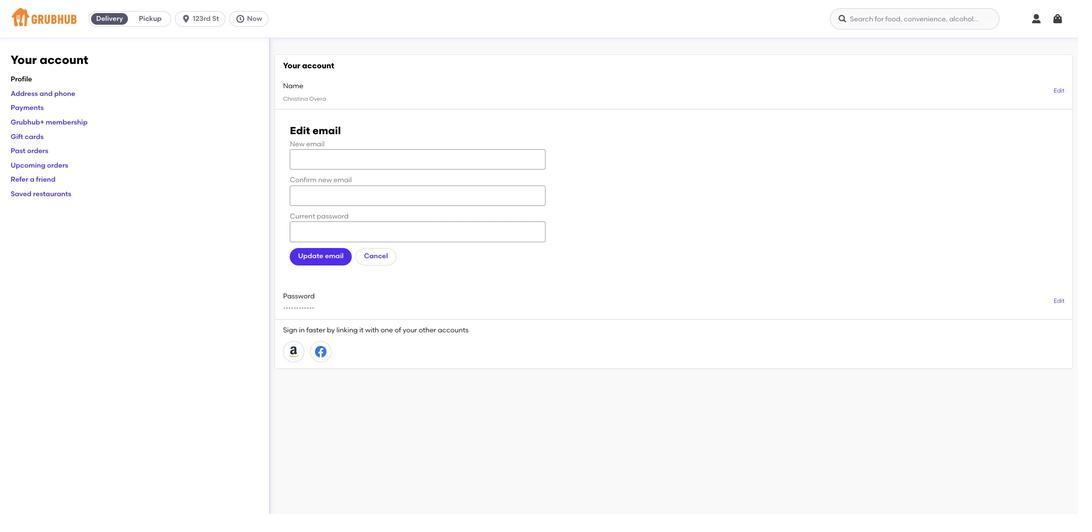Task type: vqa. For each thing, say whether or not it's contained in the screenshot.
CANCEL button
yes



Task type: locate. For each thing, give the bounding box(es) containing it.
your account up the name
[[283, 61, 334, 70]]

profile link
[[11, 75, 32, 83]]

1 vertical spatial orders
[[47, 161, 68, 170]]

account inside edit email form
[[302, 61, 334, 70]]

1 vertical spatial edit button
[[1054, 297, 1065, 306]]

christina
[[283, 95, 308, 102]]

orders up friend
[[47, 161, 68, 170]]

past orders
[[11, 147, 48, 155]]

update email
[[298, 252, 344, 260]]

svg image
[[1052, 13, 1064, 25], [235, 14, 245, 24], [838, 14, 848, 24]]

delivery
[[96, 15, 123, 23]]

your
[[403, 326, 417, 334]]

Current password password field
[[290, 222, 546, 242]]

membership
[[46, 118, 88, 126]]

Confirm new email email field
[[290, 185, 546, 206]]

now button
[[229, 11, 272, 27]]

email inside update email button
[[325, 252, 344, 260]]

cancel
[[364, 252, 388, 260]]

2 vertical spatial edit
[[1054, 298, 1065, 305]]

account up the name
[[302, 61, 334, 70]]

a
[[30, 176, 34, 184]]

1 horizontal spatial your account
[[283, 61, 334, 70]]

address and phone link
[[11, 90, 75, 98]]

your up the name
[[283, 61, 300, 70]]

email down edit email
[[306, 140, 325, 148]]

edit
[[1054, 87, 1065, 94], [290, 124, 310, 137], [1054, 298, 1065, 305]]

edit email
[[290, 124, 341, 137]]

email right update
[[325, 252, 344, 260]]

Search for food, convenience, alcohol... search field
[[830, 8, 1000, 30]]

0 vertical spatial orders
[[27, 147, 48, 155]]

saved restaurants
[[11, 190, 71, 198]]

name
[[283, 82, 303, 90]]

0 horizontal spatial your account
[[11, 53, 88, 67]]

phone
[[54, 90, 75, 98]]

new
[[290, 140, 305, 148]]

orders
[[27, 147, 48, 155], [47, 161, 68, 170]]

in
[[299, 326, 305, 334]]

account up phone
[[40, 53, 88, 67]]

email
[[313, 124, 341, 137], [306, 140, 325, 148], [334, 176, 352, 184], [325, 252, 344, 260]]

login with amazon image
[[288, 346, 300, 358]]

cancel button
[[356, 248, 396, 265]]

0 horizontal spatial svg image
[[181, 14, 191, 24]]

2 edit button from the top
[[1054, 297, 1065, 306]]

password
[[283, 292, 315, 300]]

by
[[327, 326, 335, 334]]

email up new email
[[313, 124, 341, 137]]

update
[[298, 252, 323, 260]]

payments link
[[11, 104, 44, 112]]

upcoming orders link
[[11, 161, 68, 170]]

now
[[247, 15, 262, 23]]

0 vertical spatial edit button
[[1054, 87, 1065, 95]]

your account
[[11, 53, 88, 67], [283, 61, 334, 70]]

other
[[419, 326, 436, 334]]

your up the profile link
[[11, 53, 37, 67]]

your inside edit email form
[[283, 61, 300, 70]]

faster
[[306, 326, 325, 334]]

refer a friend link
[[11, 176, 56, 184]]

edit button for password
[[1054, 297, 1065, 306]]

linking
[[337, 326, 358, 334]]

edit button for name
[[1054, 87, 1065, 95]]

edit email form
[[275, 55, 1072, 368]]

1 horizontal spatial your
[[283, 61, 300, 70]]

refer
[[11, 176, 28, 184]]

account
[[40, 53, 88, 67], [302, 61, 334, 70]]

0 vertical spatial edit
[[1054, 87, 1065, 94]]

refer a friend
[[11, 176, 56, 184]]

confirm
[[290, 176, 317, 184]]

restaurants
[[33, 190, 71, 198]]

1 edit button from the top
[[1054, 87, 1065, 95]]

svg image
[[1031, 13, 1042, 25], [181, 14, 191, 24]]

grubhub+ membership link
[[11, 118, 88, 126]]

delivery button
[[89, 11, 130, 27]]

main navigation navigation
[[0, 0, 1078, 38]]

pickup
[[139, 15, 162, 23]]

cards
[[25, 133, 44, 141]]

upcoming
[[11, 161, 45, 170]]

update email button
[[290, 248, 352, 265]]

************
[[283, 306, 314, 312]]

address and phone
[[11, 90, 75, 98]]

accounts
[[438, 326, 469, 334]]

0 horizontal spatial svg image
[[235, 14, 245, 24]]

edit button
[[1054, 87, 1065, 95], [1054, 297, 1065, 306]]

2 horizontal spatial svg image
[[1052, 13, 1064, 25]]

svg image inside '123rd st' button
[[181, 14, 191, 24]]

orders for past orders
[[27, 147, 48, 155]]

your account up the and
[[11, 53, 88, 67]]

1 horizontal spatial account
[[302, 61, 334, 70]]

your
[[11, 53, 37, 67], [283, 61, 300, 70]]

orders up the upcoming orders link
[[27, 147, 48, 155]]



Task type: describe. For each thing, give the bounding box(es) containing it.
grubhub+ membership
[[11, 118, 88, 126]]

0 horizontal spatial your
[[11, 53, 37, 67]]

1 vertical spatial edit
[[290, 124, 310, 137]]

gift cards link
[[11, 133, 44, 141]]

sign in faster by linking it with one of your other accounts
[[283, 326, 469, 334]]

past orders link
[[11, 147, 48, 155]]

saved restaurants link
[[11, 190, 71, 198]]

1 horizontal spatial svg image
[[1031, 13, 1042, 25]]

gift
[[11, 133, 23, 141]]

email right new on the left top
[[334, 176, 352, 184]]

123rd st
[[193, 15, 219, 23]]

confirm new email
[[290, 176, 352, 184]]

of
[[395, 326, 401, 334]]

saved
[[11, 190, 31, 198]]

friend
[[36, 176, 56, 184]]

123rd
[[193, 15, 211, 23]]

1 horizontal spatial svg image
[[838, 14, 848, 24]]

past
[[11, 147, 25, 155]]

christina overa
[[283, 95, 326, 102]]

new
[[318, 176, 332, 184]]

gift cards
[[11, 133, 44, 141]]

your account inside edit email form
[[283, 61, 334, 70]]

email for new email
[[306, 140, 325, 148]]

current
[[290, 212, 315, 220]]

address
[[11, 90, 38, 98]]

with
[[365, 326, 379, 334]]

svg image inside "now" button
[[235, 14, 245, 24]]

password
[[317, 212, 349, 220]]

email for edit email
[[313, 124, 341, 137]]

and
[[40, 90, 53, 98]]

st
[[212, 15, 219, 23]]

profile
[[11, 75, 32, 83]]

current password
[[290, 212, 349, 220]]

New email email field
[[290, 149, 546, 170]]

edit for password
[[1054, 298, 1065, 305]]

123rd st button
[[175, 11, 229, 27]]

overa
[[309, 95, 326, 102]]

it
[[359, 326, 364, 334]]

email for update email
[[325, 252, 344, 260]]

payments
[[11, 104, 44, 112]]

orders for upcoming orders
[[47, 161, 68, 170]]

login with facebook image
[[315, 346, 327, 358]]

pickup button
[[130, 11, 171, 27]]

new email
[[290, 140, 325, 148]]

sign
[[283, 326, 297, 334]]

0 horizontal spatial account
[[40, 53, 88, 67]]

upcoming orders
[[11, 161, 68, 170]]

edit for name
[[1054, 87, 1065, 94]]

grubhub+
[[11, 118, 44, 126]]

one
[[381, 326, 393, 334]]



